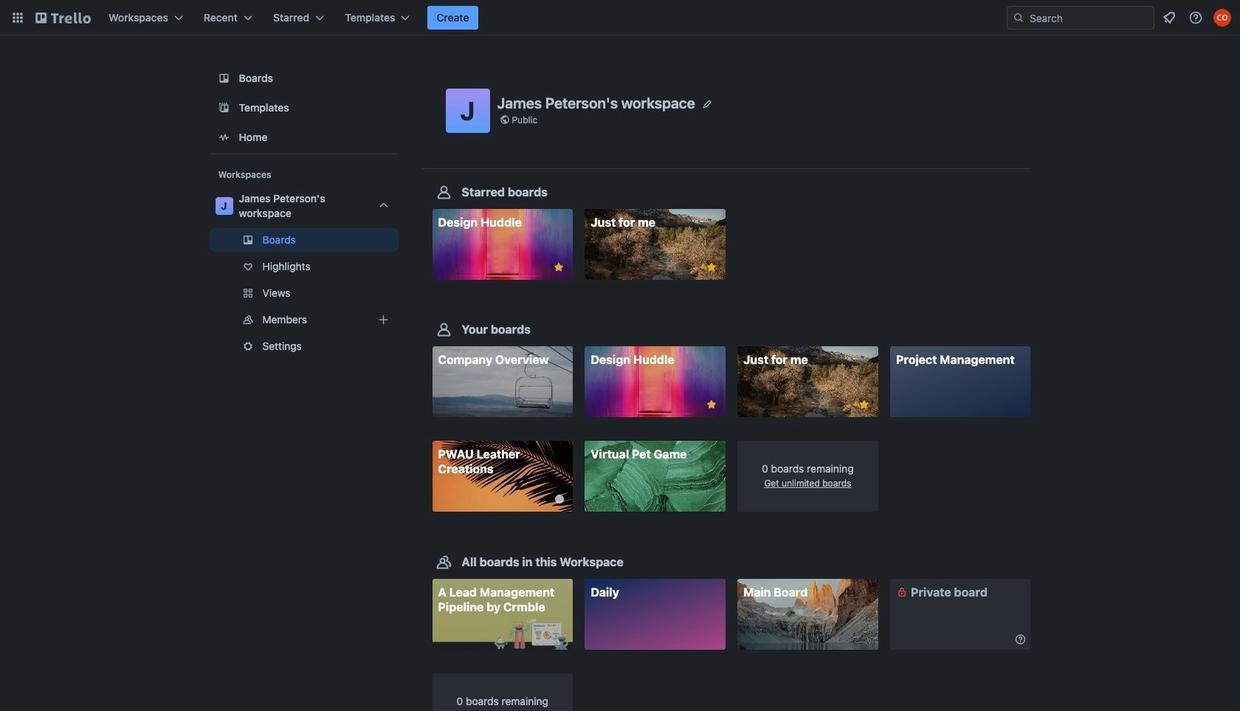 Task type: describe. For each thing, give the bounding box(es) containing it.
template board image
[[215, 99, 233, 117]]

Search field
[[1025, 7, 1154, 28]]

there is new activity on this board. image
[[555, 495, 564, 504]]

primary element
[[0, 0, 1240, 35]]

search image
[[1013, 12, 1025, 24]]

0 notifications image
[[1161, 9, 1178, 27]]

1 horizontal spatial sm image
[[1013, 632, 1028, 647]]

open information menu image
[[1189, 10, 1204, 25]]



Task type: locate. For each thing, give the bounding box(es) containing it.
0 horizontal spatial sm image
[[895, 585, 910, 599]]

click to unstar this board. it will be removed from your starred list. image
[[552, 261, 566, 274], [705, 261, 718, 274], [705, 398, 718, 411], [858, 398, 871, 411]]

sm image
[[895, 585, 910, 599], [1013, 632, 1028, 647]]

1 vertical spatial sm image
[[1013, 632, 1028, 647]]

christina overa (christinaovera) image
[[1214, 9, 1232, 27]]

home image
[[215, 128, 233, 146]]

add image
[[375, 311, 392, 329]]

board image
[[215, 69, 233, 87]]

back to home image
[[35, 6, 91, 30]]

0 vertical spatial sm image
[[895, 585, 910, 599]]



Task type: vqa. For each thing, say whether or not it's contained in the screenshot.
Critical
no



